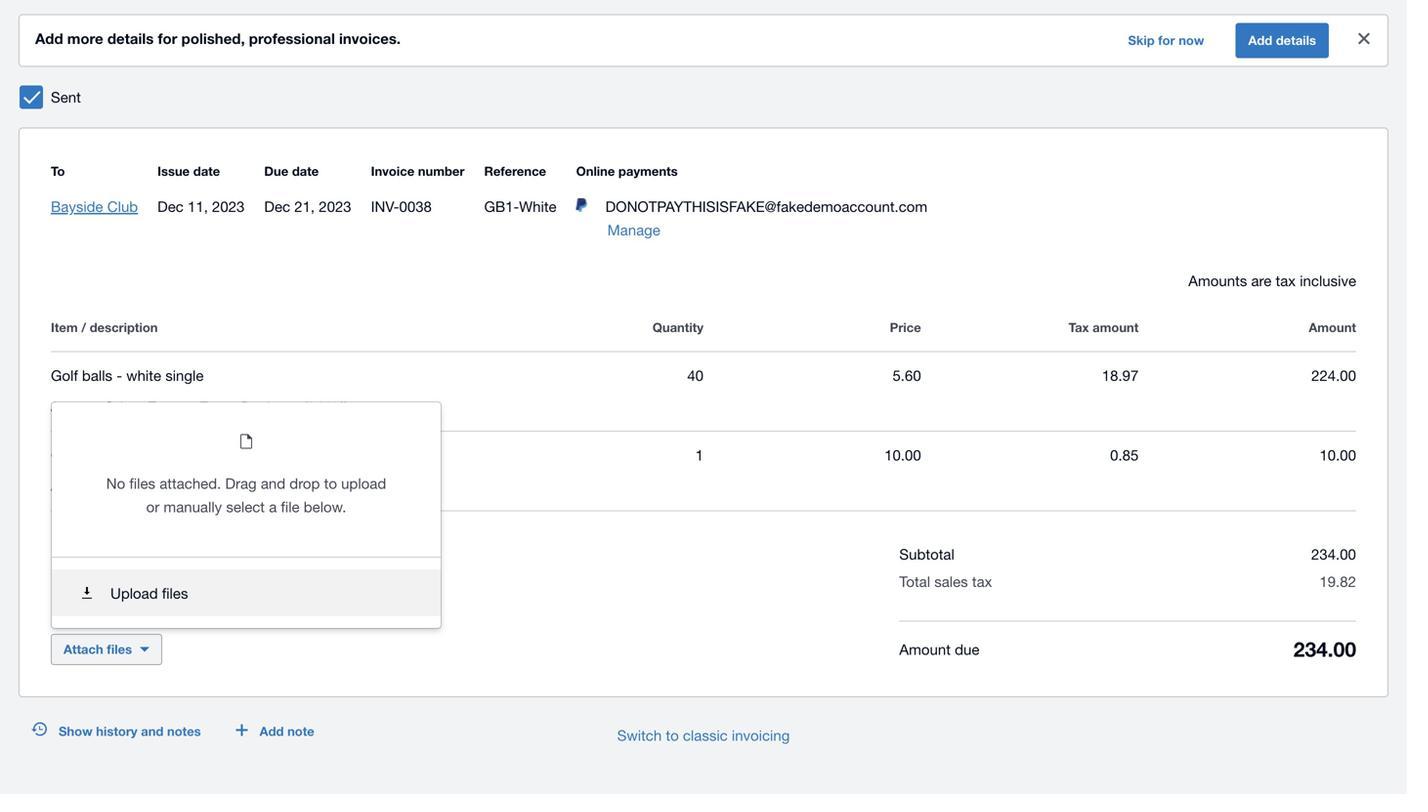 Task type: vqa. For each thing, say whether or not it's contained in the screenshot.
Sent
yes



Task type: locate. For each thing, give the bounding box(es) containing it.
cell down courier charge
[[51, 479, 149, 494]]

and
[[261, 475, 286, 492], [141, 724, 164, 740]]

2 10.00 cell from the left
[[1139, 444, 1357, 467]]

row containing item / description
[[51, 316, 1357, 351]]

2 date from the left
[[292, 164, 319, 179]]

1 vertical spatial amount
[[900, 641, 951, 658]]

tax inside column header
[[1069, 320, 1090, 335]]

1 vertical spatial rate
[[171, 479, 193, 494]]

(9.25%) for golf balls - white single
[[304, 399, 348, 415]]

tax
[[1276, 272, 1296, 289], [973, 573, 993, 591]]

payments
[[619, 164, 678, 179]]

inclusive
[[1301, 272, 1357, 289]]

tax for tax amount
[[1069, 320, 1090, 335]]

1 vertical spatial files
[[162, 585, 188, 602]]

18.97
[[1103, 367, 1139, 384]]

and left 'notes' at the bottom
[[141, 724, 164, 740]]

add left note
[[260, 724, 284, 740]]

to right switch
[[666, 727, 679, 745]]

show history and notes button
[[20, 717, 213, 748]]

0 horizontal spatial amount
[[900, 641, 951, 658]]

files inside no files attached.     drag and drop to upload or manually select a file below.
[[129, 475, 155, 492]]

1 account : sales from the top
[[51, 399, 136, 415]]

and inside the show history and notes button
[[141, 724, 164, 740]]

add left the more
[[35, 30, 63, 47]]

amount column header
[[1139, 316, 1357, 340]]

1 date from the left
[[193, 164, 220, 179]]

2023 for dec 11, 2023
[[212, 198, 245, 215]]

2 row from the top
[[51, 352, 1357, 432]]

add note
[[260, 724, 315, 740]]

1 horizontal spatial 2023
[[319, 198, 352, 215]]

upload
[[341, 475, 386, 492]]

table
[[51, 293, 1357, 512]]

0 horizontal spatial for
[[158, 30, 177, 47]]

1 horizontal spatial date
[[292, 164, 319, 179]]

0 horizontal spatial tax
[[973, 573, 993, 591]]

tax up the or at the bottom of page
[[149, 479, 168, 494]]

1 2023 from the left
[[212, 198, 245, 215]]

1 horizontal spatial for
[[1159, 33, 1176, 48]]

2023
[[212, 198, 245, 215], [319, 198, 352, 215]]

add for add note
[[260, 724, 284, 740]]

add for add details
[[1249, 33, 1273, 48]]

1 horizontal spatial details
[[1277, 33, 1317, 48]]

sales
[[105, 399, 136, 415], [105, 479, 136, 494], [241, 479, 272, 494]]

drop
[[290, 475, 320, 492]]

table containing golf balls - white single
[[51, 293, 1357, 512]]

are
[[1252, 272, 1272, 289]]

10.00
[[885, 447, 922, 464], [1320, 447, 1357, 464]]

1 horizontal spatial dec
[[264, 198, 290, 215]]

40 cell
[[486, 364, 704, 388]]

1 horizontal spatial and
[[261, 475, 286, 492]]

2 account : sales from the top
[[51, 479, 136, 494]]

1 10.00 cell from the left
[[704, 444, 922, 467]]

10.00 cell down 5.60 cell
[[704, 444, 922, 467]]

date for 11,
[[193, 164, 220, 179]]

row
[[51, 316, 1357, 351], [51, 352, 1357, 432], [51, 432, 1357, 512]]

(9.25%)
[[304, 399, 348, 415], [276, 479, 320, 494]]

details left close image
[[1277, 33, 1317, 48]]

white
[[519, 198, 557, 215]]

1 account from the top
[[51, 399, 98, 415]]

18.97 cell
[[922, 364, 1139, 388]]

0 horizontal spatial and
[[141, 724, 164, 740]]

2 on from the top
[[223, 479, 238, 494]]

date right the issue
[[193, 164, 220, 179]]

rate for courier charge
[[171, 479, 193, 494]]

dec for dec 11, 2023
[[158, 198, 184, 215]]

files right attach
[[107, 642, 132, 658]]

on for golf balls - white single
[[223, 399, 238, 415]]

234.00
[[1312, 546, 1357, 563], [1294, 637, 1357, 662]]

10.00 down 5.60
[[885, 447, 922, 464]]

1 vertical spatial (9.25%)
[[276, 479, 320, 494]]

0 vertical spatial files
[[129, 475, 155, 492]]

0.85
[[1111, 447, 1139, 464]]

switch to classic invoicing button
[[602, 717, 806, 756]]

golf balls - white single
[[51, 367, 204, 384]]

invoices.
[[339, 30, 401, 47]]

2023 right 21,
[[319, 198, 352, 215]]

2023 right "11,"
[[212, 198, 245, 215]]

2023 for dec 21, 2023
[[319, 198, 352, 215]]

account down golf
[[51, 399, 98, 415]]

0 vertical spatial amount
[[1310, 320, 1357, 335]]

1
[[696, 447, 704, 464]]

10.00 cell down 224.00 cell
[[1139, 444, 1357, 467]]

cell up select
[[149, 479, 328, 494]]

dec for dec 21, 2023
[[264, 198, 290, 215]]

to
[[51, 164, 65, 179]]

gb1-
[[484, 198, 519, 215]]

1 vertical spatial and
[[141, 724, 164, 740]]

0 vertical spatial tax
[[1276, 272, 1296, 289]]

tax left "amount" on the top of the page
[[1069, 320, 1090, 335]]

skip for now button
[[1117, 25, 1217, 56]]

0 vertical spatial (9.25%)
[[304, 399, 348, 415]]

files for attach
[[107, 642, 132, 658]]

10.00 cell
[[704, 444, 922, 467], [1139, 444, 1357, 467]]

:
[[98, 399, 102, 415], [193, 399, 197, 415], [98, 479, 102, 494], [193, 479, 197, 494]]

tax right sales
[[973, 573, 993, 591]]

rate
[[171, 399, 193, 415], [171, 479, 193, 494]]

0 vertical spatial 234.00
[[1312, 546, 1357, 563]]

cell
[[51, 399, 149, 415], [149, 399, 356, 415], [51, 479, 149, 494], [149, 479, 328, 494]]

2 rate from the top
[[171, 479, 193, 494]]

amount for amount
[[1310, 320, 1357, 335]]

for left now
[[1159, 33, 1176, 48]]

0 vertical spatial rate
[[171, 399, 193, 415]]

tax down single
[[200, 399, 220, 415]]

for
[[158, 30, 177, 47], [1159, 33, 1176, 48]]

tax
[[1069, 320, 1090, 335], [149, 399, 168, 415], [200, 399, 220, 415], [149, 479, 168, 494], [200, 479, 220, 494]]

0 horizontal spatial 2023
[[212, 198, 245, 215]]

2 dec from the left
[[264, 198, 290, 215]]

details
[[107, 30, 154, 47], [1277, 33, 1317, 48]]

files inside attach files popup button
[[107, 642, 132, 658]]

cell down golf balls - white single cell
[[149, 399, 356, 415]]

no files attached.     drag and drop to upload or manually select a file below.
[[106, 475, 386, 516]]

golf
[[51, 367, 78, 384]]

add details
[[1249, 33, 1317, 48]]

234.00 up 19.82
[[1312, 546, 1357, 563]]

group
[[52, 403, 441, 629]]

0038
[[399, 198, 432, 215]]

on left purchases
[[223, 399, 238, 415]]

1 vertical spatial to
[[666, 727, 679, 745]]

club
[[107, 198, 138, 215]]

2 horizontal spatial add
[[1249, 33, 1273, 48]]

for left polished,
[[158, 30, 177, 47]]

issue date
[[158, 164, 220, 179]]

amount
[[1310, 320, 1357, 335], [900, 641, 951, 658]]

reference
[[484, 164, 547, 179]]

0 horizontal spatial 10.00 cell
[[704, 444, 922, 467]]

/
[[81, 320, 86, 335]]

files up the or at the bottom of page
[[129, 475, 155, 492]]

upload files button
[[52, 570, 441, 617]]

single
[[165, 367, 204, 384]]

courier charge cell
[[51, 444, 486, 467]]

2 vertical spatial files
[[107, 642, 132, 658]]

tax for sales
[[973, 573, 993, 591]]

0 horizontal spatial add
[[35, 30, 63, 47]]

0 vertical spatial account
[[51, 399, 98, 415]]

0 vertical spatial and
[[261, 475, 286, 492]]

1 vertical spatial tax
[[973, 573, 993, 591]]

history
[[96, 724, 138, 740]]

upload
[[110, 585, 158, 602]]

rate up manually
[[171, 479, 193, 494]]

amounts are tax inclusive
[[1189, 272, 1357, 289]]

: down single
[[193, 399, 197, 415]]

invoice
[[371, 164, 415, 179]]

to
[[324, 475, 337, 492], [666, 727, 679, 745]]

1 vertical spatial account
[[51, 479, 98, 494]]

: down balls
[[98, 399, 102, 415]]

for inside button
[[1159, 33, 1176, 48]]

add details button
[[1236, 23, 1330, 58]]

0 horizontal spatial date
[[193, 164, 220, 179]]

row containing golf balls - white single
[[51, 352, 1357, 432]]

and up a
[[261, 475, 286, 492]]

tax down white
[[149, 399, 168, 415]]

dec 11, 2023
[[158, 198, 245, 215]]

(9.25%) for courier charge
[[276, 479, 320, 494]]

account : sales down courier charge
[[51, 479, 136, 494]]

1 rate from the top
[[171, 399, 193, 415]]

1 horizontal spatial amount
[[1310, 320, 1357, 335]]

0 horizontal spatial details
[[107, 30, 154, 47]]

234.00 down 19.82
[[1294, 637, 1357, 662]]

10.00 down 224.00
[[1320, 447, 1357, 464]]

account for golf
[[51, 399, 98, 415]]

sales down charge on the left bottom
[[105, 479, 136, 494]]

amount down inclusive
[[1310, 320, 1357, 335]]

3 row from the top
[[51, 432, 1357, 512]]

file
[[281, 499, 300, 516]]

amount
[[1093, 320, 1139, 335]]

(9.25%) right purchases
[[304, 399, 348, 415]]

below.
[[304, 499, 346, 516]]

1 row from the top
[[51, 316, 1357, 351]]

2 account from the top
[[51, 479, 98, 494]]

to inside button
[[666, 727, 679, 745]]

details right the more
[[107, 30, 154, 47]]

1 on from the top
[[223, 399, 238, 415]]

0 vertical spatial account : sales
[[51, 399, 136, 415]]

on for courier charge
[[223, 479, 238, 494]]

tax right are on the top
[[1276, 272, 1296, 289]]

amount inside 'column header'
[[1310, 320, 1357, 335]]

row up the 1
[[51, 352, 1357, 432]]

5.60 cell
[[704, 364, 922, 388]]

1 horizontal spatial 10.00 cell
[[1139, 444, 1357, 467]]

tax for tax rate : tax on sales (9.25%)
[[149, 479, 168, 494]]

date right due
[[292, 164, 319, 179]]

0 vertical spatial on
[[223, 399, 238, 415]]

(9.25%) up the file
[[276, 479, 320, 494]]

2 2023 from the left
[[319, 198, 352, 215]]

to up below.
[[324, 475, 337, 492]]

add right now
[[1249, 33, 1273, 48]]

dec left 21,
[[264, 198, 290, 215]]

donotpaythisisfake@fakedemoaccount.com
[[606, 198, 928, 215]]

tax rate : tax on purchases (9.25%)
[[149, 399, 348, 415]]

classic
[[683, 727, 728, 745]]

dec left "11,"
[[158, 198, 184, 215]]

account down courier
[[51, 479, 98, 494]]

account : sales down balls
[[51, 399, 136, 415]]

item
[[51, 320, 78, 335]]

sales down -
[[105, 399, 136, 415]]

rate down single
[[171, 399, 193, 415]]

row up 40
[[51, 316, 1357, 351]]

add for add more details for polished, professional invoices.
[[35, 30, 63, 47]]

0 horizontal spatial dec
[[158, 198, 184, 215]]

0 vertical spatial to
[[324, 475, 337, 492]]

1 horizontal spatial 10.00
[[1320, 447, 1357, 464]]

on up select
[[223, 479, 238, 494]]

0 horizontal spatial 10.00
[[885, 447, 922, 464]]

1 horizontal spatial add
[[260, 724, 284, 740]]

files inside upload files button
[[162, 585, 188, 602]]

1 vertical spatial account : sales
[[51, 479, 136, 494]]

attach files button
[[51, 635, 162, 666]]

1 dec from the left
[[158, 198, 184, 215]]

account
[[51, 399, 98, 415], [51, 479, 98, 494]]

white
[[126, 367, 161, 384]]

purchases
[[241, 399, 301, 415]]

1 horizontal spatial to
[[666, 727, 679, 745]]

files right upload
[[162, 585, 188, 602]]

row group
[[51, 351, 1357, 512]]

row for sales
[[51, 352, 1357, 432]]

row down 40
[[51, 432, 1357, 512]]

bayside club
[[51, 198, 138, 215]]

1 horizontal spatial tax
[[1276, 272, 1296, 289]]

0 horizontal spatial to
[[324, 475, 337, 492]]

1 vertical spatial on
[[223, 479, 238, 494]]

amount left "due"
[[900, 641, 951, 658]]

attach files
[[64, 642, 132, 658]]



Task type: describe. For each thing, give the bounding box(es) containing it.
tax for tax rate : tax on purchases (9.25%)
[[149, 399, 168, 415]]

total
[[900, 573, 931, 591]]

date for 21,
[[292, 164, 319, 179]]

charge
[[103, 447, 148, 464]]

item / description
[[51, 320, 158, 335]]

group containing no files attached.     drag and drop to upload or manually select a file below.
[[52, 403, 441, 629]]

courier charge
[[51, 447, 148, 464]]

rate for golf balls - white single
[[171, 399, 193, 415]]

tax up manually
[[200, 479, 220, 494]]

attach
[[64, 642, 103, 658]]

upload files
[[110, 585, 188, 602]]

show
[[59, 724, 93, 740]]

select
[[226, 499, 265, 516]]

sales up select
[[241, 479, 272, 494]]

manually
[[164, 499, 222, 516]]

tax rate : tax on sales (9.25%)
[[149, 479, 320, 494]]

issue
[[158, 164, 190, 179]]

add note button
[[225, 717, 326, 748]]

account : sales for charge
[[51, 479, 136, 494]]

now
[[1179, 33, 1205, 48]]

drag
[[225, 475, 257, 492]]

manage
[[608, 221, 661, 239]]

price column header
[[704, 316, 922, 340]]

224.00
[[1312, 367, 1357, 384]]

balls
[[82, 367, 112, 384]]

subtotal
[[900, 546, 955, 563]]

invoice number
[[371, 164, 465, 179]]

tax for are
[[1276, 272, 1296, 289]]

cell down balls
[[51, 399, 149, 415]]

amount due
[[900, 641, 980, 658]]

19.82
[[1320, 573, 1357, 591]]

row group containing golf balls - white single
[[51, 351, 1357, 512]]

no
[[106, 475, 125, 492]]

11,
[[188, 198, 208, 215]]

switch
[[618, 727, 662, 745]]

a
[[269, 499, 277, 516]]

: up manually
[[193, 479, 197, 494]]

224.00 cell
[[1139, 364, 1357, 388]]

and inside no files attached.     drag and drop to upload or manually select a file below.
[[261, 475, 286, 492]]

quantity
[[653, 320, 704, 335]]

1 vertical spatial 234.00
[[1294, 637, 1357, 662]]

notes
[[167, 724, 201, 740]]

sales for balls
[[105, 399, 136, 415]]

2 10.00 from the left
[[1320, 447, 1357, 464]]

attached.
[[160, 475, 221, 492]]

1 cell
[[486, 444, 704, 467]]

due
[[955, 641, 980, 658]]

account : sales for balls
[[51, 399, 136, 415]]

tax amount
[[1069, 320, 1139, 335]]

professional
[[249, 30, 335, 47]]

row containing courier charge
[[51, 432, 1357, 512]]

switch to classic invoicing
[[618, 727, 790, 745]]

invoicing
[[732, 727, 790, 745]]

row for 10.00
[[51, 316, 1357, 351]]

total sales tax
[[900, 573, 993, 591]]

: left no
[[98, 479, 102, 494]]

inv-0038
[[371, 198, 432, 215]]

details inside button
[[1277, 33, 1317, 48]]

tax amount column header
[[922, 316, 1139, 340]]

sales
[[935, 573, 969, 591]]

0.85 cell
[[922, 444, 1139, 467]]

add more details for polished, professional invoices.
[[35, 30, 401, 47]]

or
[[146, 499, 160, 516]]

price
[[890, 320, 922, 335]]

5.60
[[893, 367, 922, 384]]

golf balls - white single cell
[[51, 364, 486, 388]]

number
[[418, 164, 465, 179]]

polished,
[[182, 30, 245, 47]]

show history and notes
[[59, 724, 201, 740]]

courier
[[51, 447, 99, 464]]

more
[[67, 30, 103, 47]]

item / description column header
[[51, 316, 486, 340]]

note
[[288, 724, 315, 740]]

skip
[[1129, 33, 1155, 48]]

sales for charge
[[105, 479, 136, 494]]

quantity column header
[[486, 316, 704, 340]]

-
[[117, 367, 122, 384]]

account for courier
[[51, 479, 98, 494]]

bayside
[[51, 198, 103, 215]]

close image
[[1345, 19, 1384, 58]]

bayside club link
[[51, 198, 138, 215]]

dec 21, 2023
[[264, 198, 352, 215]]

manage link
[[576, 219, 928, 242]]

files for upload
[[162, 585, 188, 602]]

21,
[[295, 198, 315, 215]]

skip for now
[[1129, 33, 1205, 48]]

amount for amount due
[[900, 641, 951, 658]]

sent
[[51, 88, 81, 106]]

to inside no files attached.     drag and drop to upload or manually select a file below.
[[324, 475, 337, 492]]

online payments
[[576, 164, 678, 179]]

inv-
[[371, 198, 399, 215]]

files for no
[[129, 475, 155, 492]]

amounts
[[1189, 272, 1248, 289]]

due
[[264, 164, 289, 179]]

due date
[[264, 164, 319, 179]]

online
[[576, 164, 615, 179]]

add more details for polished, professional invoices. status
[[20, 15, 1388, 66]]

gb1-white
[[484, 198, 557, 215]]

1 10.00 from the left
[[885, 447, 922, 464]]



